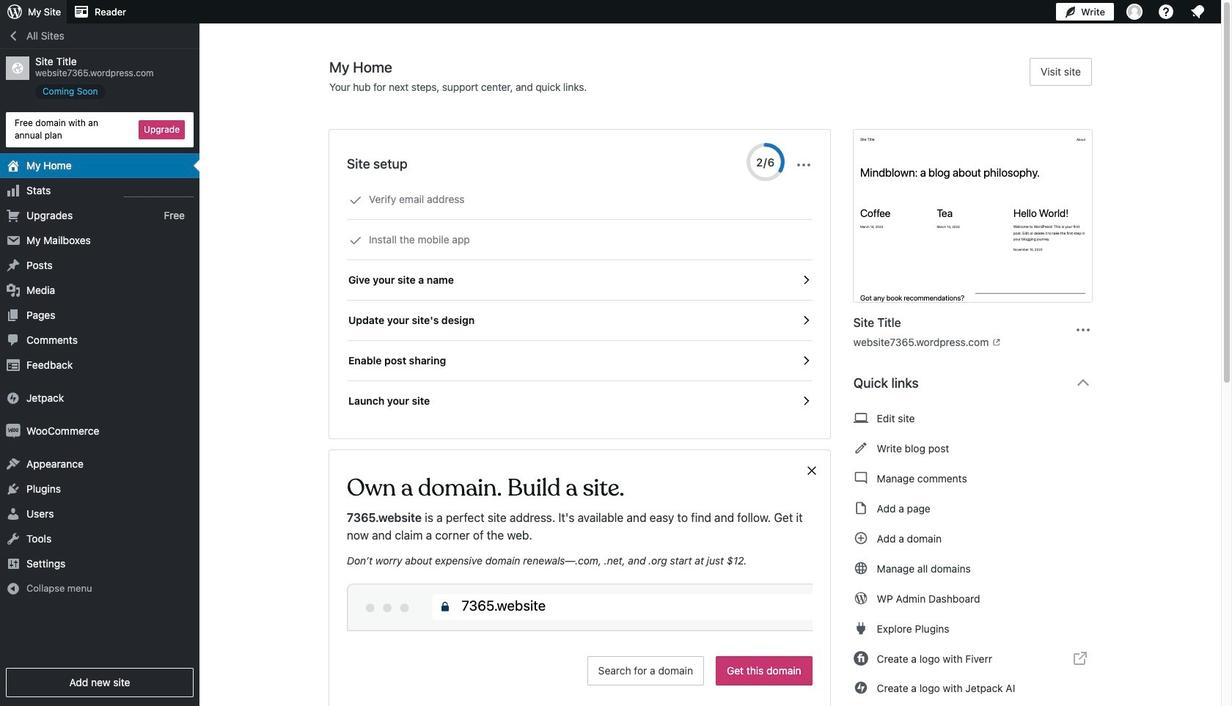 Task type: vqa. For each thing, say whether or not it's contained in the screenshot.
First name's name
no



Task type: describe. For each thing, give the bounding box(es) containing it.
laptop image
[[854, 409, 868, 427]]

insert_drive_file image
[[854, 500, 868, 517]]

2 task enabled image from the top
[[799, 314, 813, 327]]

3 task enabled image from the top
[[799, 354, 813, 368]]

task enabled image
[[799, 395, 813, 408]]

task complete image
[[349, 234, 362, 247]]

2 img image from the top
[[6, 424, 21, 438]]

launchpad checklist element
[[347, 180, 813, 421]]

1 task enabled image from the top
[[799, 274, 813, 287]]

dismiss domain name promotion image
[[805, 462, 819, 480]]

1 img image from the top
[[6, 391, 21, 405]]

manage your notifications image
[[1189, 3, 1207, 21]]



Task type: locate. For each thing, give the bounding box(es) containing it.
0 vertical spatial task enabled image
[[799, 274, 813, 287]]

more options for site site title image
[[1075, 321, 1092, 339]]

1 vertical spatial task enabled image
[[799, 314, 813, 327]]

main content
[[329, 58, 1104, 707]]

dismiss settings image
[[795, 156, 813, 174]]

mode_comment image
[[854, 470, 868, 487]]

2 vertical spatial task enabled image
[[799, 354, 813, 368]]

edit image
[[854, 439, 868, 457]]

img image
[[6, 391, 21, 405], [6, 424, 21, 438]]

my profile image
[[1127, 4, 1143, 20]]

highest hourly views 0 image
[[124, 188, 194, 197]]

task enabled image
[[799, 274, 813, 287], [799, 314, 813, 327], [799, 354, 813, 368]]

progress bar
[[747, 143, 785, 181]]

help image
[[1158, 3, 1175, 21]]

0 vertical spatial img image
[[6, 391, 21, 405]]

1 vertical spatial img image
[[6, 424, 21, 438]]



